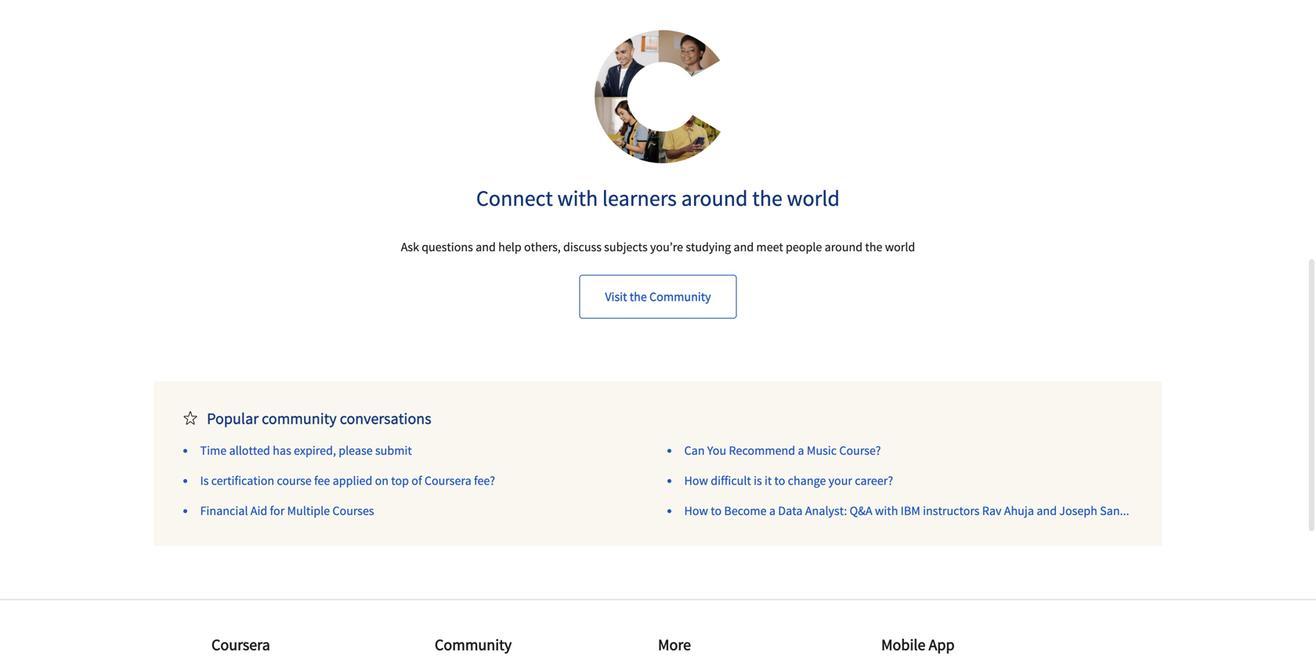 Task type: vqa. For each thing, say whether or not it's contained in the screenshot.
The External User - Angeliquef (Customer) icon
no



Task type: locate. For each thing, give the bounding box(es) containing it.
with
[[558, 185, 598, 212], [875, 504, 899, 519]]

become
[[725, 504, 767, 519]]

can you recommend a music course?
[[685, 443, 881, 459]]

instructors
[[923, 504, 980, 519]]

of
[[412, 473, 422, 489]]

0 horizontal spatial the
[[630, 289, 647, 305]]

0 horizontal spatial world
[[787, 185, 840, 212]]

how down can
[[685, 473, 709, 489]]

q&a
[[850, 504, 873, 519]]

around right people
[[825, 240, 863, 255]]

is certification course fee applied on top of coursera fee?
[[200, 473, 495, 489]]

is certification course fee applied on top of coursera fee? link
[[200, 473, 495, 489]]

community
[[650, 289, 711, 305], [435, 636, 512, 655]]

time allotted has expired, please submit
[[200, 443, 412, 459]]

joseph
[[1060, 504, 1098, 519]]

1 horizontal spatial coursera
[[425, 473, 472, 489]]

time allotted has expired, please submit link
[[200, 443, 412, 459]]

0 vertical spatial to
[[775, 473, 786, 489]]

and right ahuja
[[1037, 504, 1057, 519]]

1 how from the top
[[685, 473, 709, 489]]

0 horizontal spatial to
[[711, 504, 722, 519]]

0 vertical spatial the
[[753, 185, 783, 212]]

course?
[[840, 443, 881, 459]]

can you recommend a music course? link
[[685, 443, 881, 459]]

the up meet
[[753, 185, 783, 212]]

to left become
[[711, 504, 722, 519]]

course
[[277, 473, 312, 489]]

on
[[375, 473, 389, 489]]

0 horizontal spatial a
[[770, 504, 776, 519]]

your
[[829, 473, 853, 489]]

courses
[[333, 504, 374, 519]]

fee?
[[474, 473, 495, 489]]

has
[[273, 443, 291, 459]]

mobile app
[[882, 636, 955, 655]]

to right it
[[775, 473, 786, 489]]

financial aid for multiple courses link
[[200, 504, 374, 519]]

1 vertical spatial community
[[435, 636, 512, 655]]

1 vertical spatial the
[[866, 240, 883, 255]]

around
[[682, 185, 748, 212], [825, 240, 863, 255]]

0 horizontal spatial community
[[435, 636, 512, 655]]

how difficult is it to change your career?
[[685, 473, 894, 489]]

1 horizontal spatial a
[[798, 443, 805, 459]]

the right people
[[866, 240, 883, 255]]

can
[[685, 443, 705, 459]]

1 horizontal spatial world
[[885, 240, 916, 255]]

1 vertical spatial around
[[825, 240, 863, 255]]

how to become a data analyst: q&a with ibm instructors rav ahuja and joseph santarcangelo
[[685, 504, 1176, 519]]

with left ibm
[[875, 504, 899, 519]]

rav
[[983, 504, 1002, 519]]

visit
[[605, 289, 627, 305]]

aid
[[251, 504, 268, 519]]

0 horizontal spatial and
[[476, 240, 496, 255]]

how left become
[[685, 504, 709, 519]]

1 horizontal spatial to
[[775, 473, 786, 489]]

0 vertical spatial how
[[685, 473, 709, 489]]

2 horizontal spatial and
[[1037, 504, 1057, 519]]

the right visit
[[630, 289, 647, 305]]

1 vertical spatial how
[[685, 504, 709, 519]]

1 horizontal spatial the
[[753, 185, 783, 212]]

community
[[262, 409, 337, 429]]

1 horizontal spatial and
[[734, 240, 754, 255]]

2 horizontal spatial the
[[866, 240, 883, 255]]

a for recommend
[[798, 443, 805, 459]]

how difficult is it to change your career? link
[[685, 473, 894, 489]]

2 how from the top
[[685, 504, 709, 519]]

to
[[775, 473, 786, 489], [711, 504, 722, 519]]

how for how to become a data analyst: q&a with ibm instructors rav ahuja and joseph santarcangelo
[[685, 504, 709, 519]]

and
[[476, 240, 496, 255], [734, 240, 754, 255], [1037, 504, 1057, 519]]

1 vertical spatial a
[[770, 504, 776, 519]]

subjects
[[604, 240, 648, 255]]

analyst:
[[806, 504, 848, 519]]

more
[[658, 636, 691, 655]]

0 vertical spatial around
[[682, 185, 748, 212]]

with up discuss
[[558, 185, 598, 212]]

financial aid for multiple courses
[[200, 504, 374, 519]]

2 vertical spatial the
[[630, 289, 647, 305]]

0 horizontal spatial with
[[558, 185, 598, 212]]

a left music
[[798, 443, 805, 459]]

certification
[[211, 473, 274, 489]]

others,
[[524, 240, 561, 255]]

coursera
[[425, 473, 472, 489], [212, 636, 270, 655]]

connect with learners around the world
[[477, 185, 840, 212]]

the
[[753, 185, 783, 212], [866, 240, 883, 255], [630, 289, 647, 305]]

meet
[[757, 240, 784, 255]]

0 vertical spatial community
[[650, 289, 711, 305]]

0 horizontal spatial coursera
[[212, 636, 270, 655]]

a
[[798, 443, 805, 459], [770, 504, 776, 519]]

1 horizontal spatial around
[[825, 240, 863, 255]]

questions
[[422, 240, 473, 255]]

popular community conversations image
[[183, 412, 198, 430]]

change
[[788, 473, 826, 489]]

world
[[787, 185, 840, 212], [885, 240, 916, 255]]

and left meet
[[734, 240, 754, 255]]

is
[[200, 473, 209, 489]]

0 vertical spatial a
[[798, 443, 805, 459]]

for
[[270, 504, 285, 519]]

0 vertical spatial coursera
[[425, 473, 472, 489]]

a left data
[[770, 504, 776, 519]]

and left help
[[476, 240, 496, 255]]

1 horizontal spatial community
[[650, 289, 711, 305]]

how
[[685, 473, 709, 489], [685, 504, 709, 519]]

around up studying
[[682, 185, 748, 212]]

1 horizontal spatial with
[[875, 504, 899, 519]]

0 vertical spatial world
[[787, 185, 840, 212]]



Task type: describe. For each thing, give the bounding box(es) containing it.
app
[[929, 636, 955, 655]]

santarcangelo
[[1101, 504, 1176, 519]]

you
[[708, 443, 727, 459]]

how to become a data analyst: q&a with ibm instructors rav ahuja and joseph santarcangelo link
[[685, 504, 1176, 519]]

difficult
[[711, 473, 752, 489]]

allotted
[[229, 443, 270, 459]]

career?
[[855, 473, 894, 489]]

financial
[[200, 504, 248, 519]]

how for how difficult is it to change your career?
[[685, 473, 709, 489]]

it
[[765, 473, 772, 489]]

discuss
[[564, 240, 602, 255]]

0 vertical spatial with
[[558, 185, 598, 212]]

0 horizontal spatial around
[[682, 185, 748, 212]]

people
[[786, 240, 823, 255]]

a for become
[[770, 504, 776, 519]]

submit
[[375, 443, 412, 459]]

visit community image
[[595, 30, 722, 164]]

fee
[[314, 473, 330, 489]]

popular
[[207, 409, 259, 429]]

1 vertical spatial with
[[875, 504, 899, 519]]

data
[[779, 504, 803, 519]]

popular community conversations
[[207, 409, 432, 429]]

ibm
[[901, 504, 921, 519]]

expired,
[[294, 443, 336, 459]]

mobile
[[882, 636, 926, 655]]

visit the community button
[[580, 275, 737, 319]]

ask questions and help others, discuss subjects you're studying and meet people around the world
[[401, 240, 916, 255]]

is
[[754, 473, 762, 489]]

applied
[[333, 473, 373, 489]]

help
[[499, 240, 522, 255]]

the inside button
[[630, 289, 647, 305]]

1 vertical spatial coursera
[[212, 636, 270, 655]]

please
[[339, 443, 373, 459]]

conversations
[[340, 409, 432, 429]]

ask
[[401, 240, 419, 255]]

you're
[[651, 240, 684, 255]]

recommend
[[729, 443, 796, 459]]

1 vertical spatial world
[[885, 240, 916, 255]]

community inside visit the community button
[[650, 289, 711, 305]]

connect
[[477, 185, 553, 212]]

studying
[[686, 240, 731, 255]]

music
[[807, 443, 837, 459]]

top
[[391, 473, 409, 489]]

multiple
[[287, 504, 330, 519]]

ahuja
[[1005, 504, 1035, 519]]

time
[[200, 443, 227, 459]]

learners
[[603, 185, 677, 212]]

1 vertical spatial to
[[711, 504, 722, 519]]

visit the community
[[605, 289, 711, 305]]



